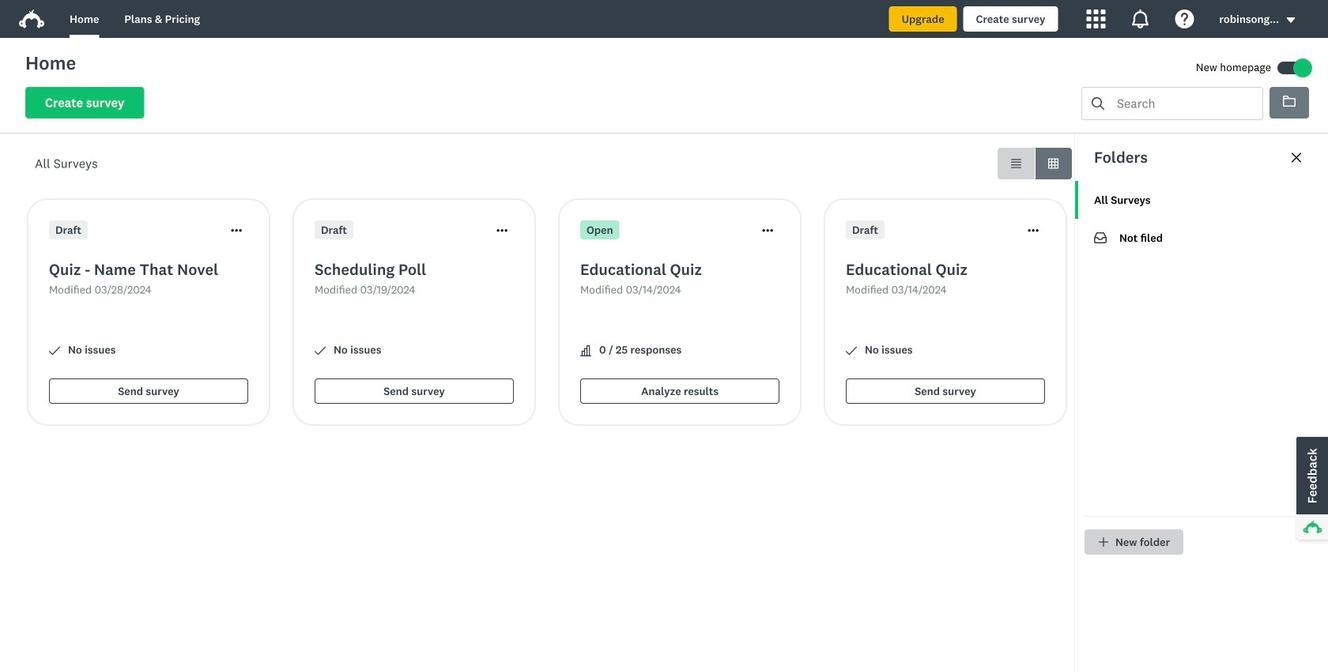 Task type: locate. For each thing, give the bounding box(es) containing it.
help icon image
[[1175, 9, 1194, 28]]

2 folders image from the top
[[1283, 96, 1296, 107]]

folders image
[[1283, 95, 1296, 108], [1283, 96, 1296, 107]]

products icon image
[[1087, 9, 1106, 28], [1087, 9, 1106, 28]]

0 horizontal spatial no issues image
[[315, 346, 326, 357]]

no issues image
[[315, 346, 326, 357], [846, 346, 857, 357]]

brand logo image
[[19, 6, 44, 32], [19, 9, 44, 28]]

search image
[[1092, 97, 1105, 110]]

2 no issues image from the left
[[846, 346, 857, 357]]

new folder image
[[1098, 537, 1109, 548]]

dialog
[[1075, 134, 1328, 671]]

1 horizontal spatial no issues image
[[846, 346, 857, 357]]

dropdown arrow icon image
[[1286, 15, 1297, 26], [1287, 17, 1295, 23]]

2 brand logo image from the top
[[19, 9, 44, 28]]

Search text field
[[1105, 88, 1263, 119]]

group
[[998, 148, 1072, 179]]



Task type: describe. For each thing, give the bounding box(es) containing it.
search image
[[1092, 97, 1105, 110]]

no issues image
[[49, 346, 60, 357]]

notification center icon image
[[1131, 9, 1150, 28]]

1 brand logo image from the top
[[19, 6, 44, 32]]

response count image
[[580, 346, 591, 357]]

response count image
[[580, 346, 591, 357]]

1 no issues image from the left
[[315, 346, 326, 357]]

new folder image
[[1099, 538, 1109, 547]]

not filed image
[[1094, 232, 1107, 244]]

not filed image
[[1094, 232, 1107, 244]]

1 folders image from the top
[[1283, 95, 1296, 108]]



Task type: vqa. For each thing, say whether or not it's contained in the screenshot.
Brand logo
yes



